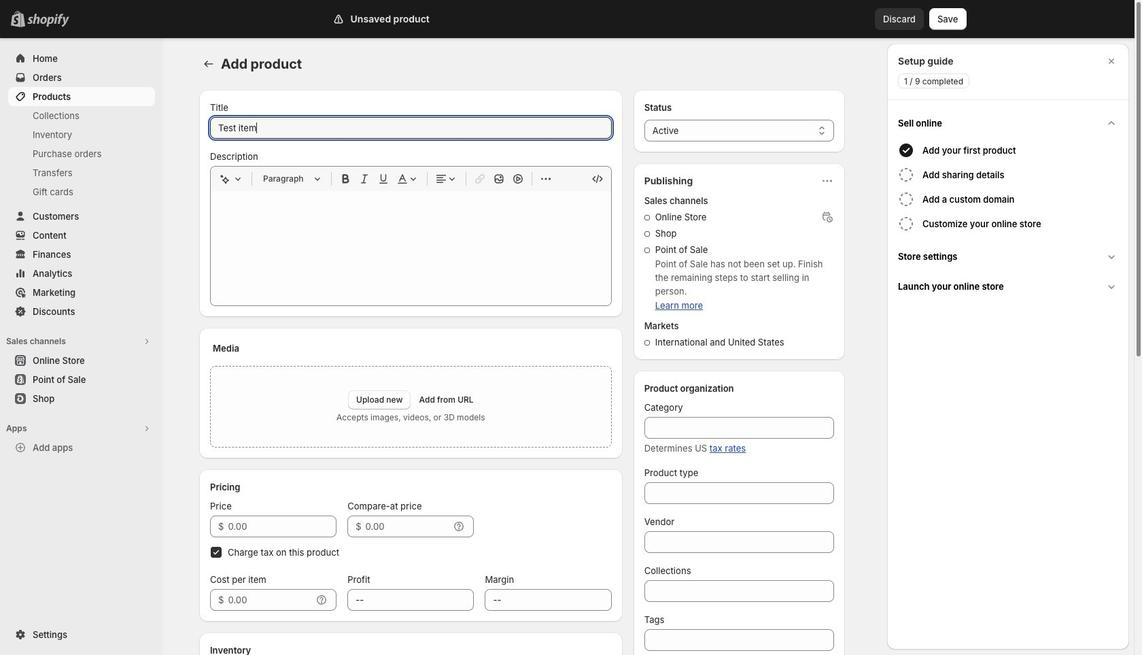 Task type: describe. For each thing, give the bounding box(es) containing it.
shopify image
[[30, 14, 72, 27]]

  text field
[[366, 516, 450, 537]]



Task type: vqa. For each thing, say whether or not it's contained in the screenshot.
dialog
yes



Task type: locate. For each thing, give the bounding box(es) containing it.
2   text field from the top
[[228, 589, 312, 611]]

1   text field from the top
[[228, 516, 337, 537]]

mark add a custom domain as done image
[[899, 191, 915, 208]]

1 vertical spatial   text field
[[228, 589, 312, 611]]

  text field
[[228, 516, 337, 537], [228, 589, 312, 611]]

mark add sharing details as done image
[[899, 167, 915, 183]]

0 vertical spatial   text field
[[228, 516, 337, 537]]

dialog
[[888, 44, 1130, 650]]

Short sleeve t-shirt text field
[[210, 117, 612, 139]]

None text field
[[645, 417, 835, 439], [645, 482, 835, 504], [645, 580, 835, 602], [348, 589, 475, 611], [645, 629, 835, 651], [645, 417, 835, 439], [645, 482, 835, 504], [645, 580, 835, 602], [348, 589, 475, 611], [645, 629, 835, 651]]

mark customize your online store as done image
[[899, 216, 915, 232]]

None text field
[[645, 531, 835, 553], [485, 589, 612, 611], [645, 531, 835, 553], [485, 589, 612, 611]]



